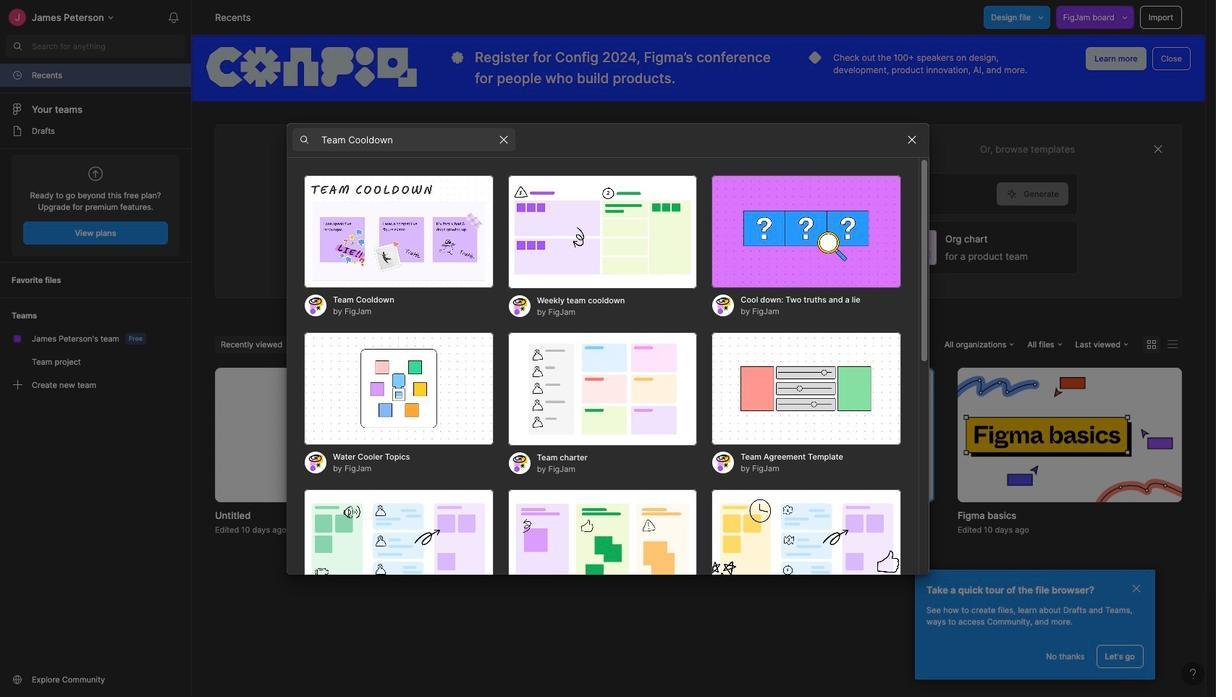 Task type: vqa. For each thing, say whether or not it's contained in the screenshot.
Ex: A weekly team meeting, starting with an ice breaker field
yes



Task type: describe. For each thing, give the bounding box(es) containing it.
weekly team cooldown image
[[508, 175, 698, 289]]

search 32 image
[[6, 35, 29, 58]]

recent 16 image
[[12, 70, 23, 81]]

team meeting agenda image
[[712, 489, 902, 603]]

Search templates text field
[[322, 131, 492, 148]]

community 16 image
[[12, 674, 23, 686]]

team agreement template image
[[712, 332, 902, 446]]

water cooler topics image
[[304, 332, 494, 446]]

team cooldown image
[[304, 175, 494, 289]]

bell 32 image
[[162, 6, 185, 29]]



Task type: locate. For each thing, give the bounding box(es) containing it.
team stand up image
[[508, 489, 698, 603]]

team charter image
[[508, 332, 698, 446]]

page 16 image
[[12, 125, 23, 137]]

dialog
[[287, 122, 930, 697]]

Ex: A weekly team meeting, starting with an ice breaker field
[[320, 173, 997, 214]]

file thumbnail image
[[463, 368, 687, 502], [710, 368, 935, 502], [958, 368, 1183, 502], [285, 375, 370, 495]]

cool down: two truths and a lie image
[[712, 175, 902, 289]]

Search for anything text field
[[32, 41, 185, 52]]

team weekly image
[[304, 489, 494, 603]]



